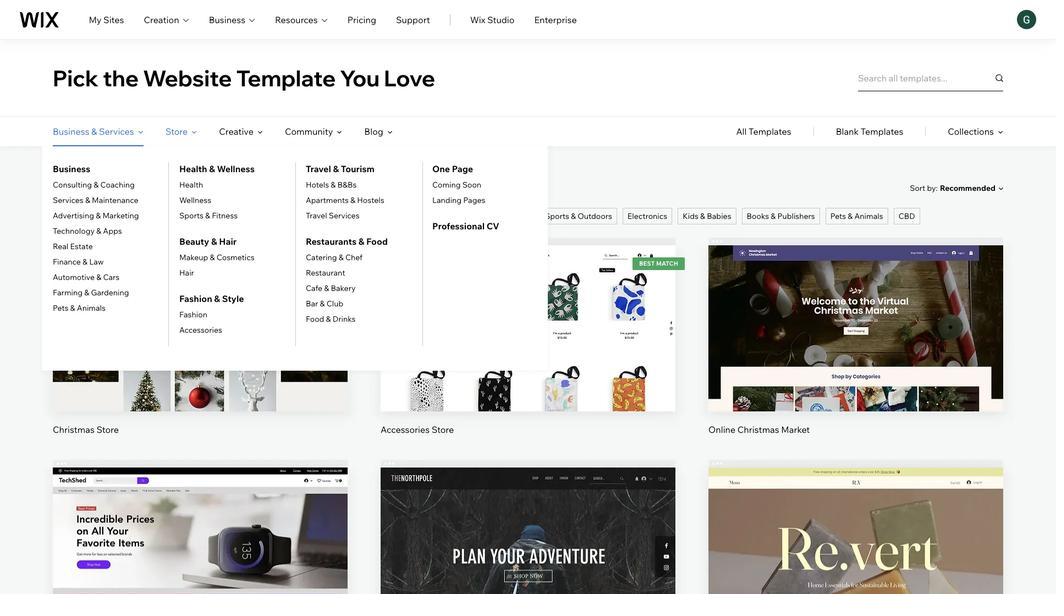 Task type: describe. For each thing, give the bounding box(es) containing it.
cbd
[[899, 211, 915, 221]]

1 horizontal spatial pets
[[830, 211, 846, 221]]

christmas inside group
[[53, 424, 95, 435]]

health & wellness health wellness sports & fitness
[[179, 163, 255, 221]]

0 horizontal spatial templates
[[167, 181, 221, 195]]

catering & chef link
[[306, 252, 362, 262]]

automotive
[[53, 272, 95, 282]]

travel services link
[[306, 211, 359, 221]]

christmas inside group
[[738, 424, 779, 435]]

real
[[53, 241, 68, 251]]

pets inside business consulting & coaching services & maintenance advertising & marketing technology & apps real estate finance & law automotive & cars farming & gardening pets & animals
[[53, 303, 68, 313]]

health link
[[179, 180, 203, 190]]

makeup
[[179, 252, 208, 262]]

business inside business consulting & coaching services & maintenance advertising & marketing technology & apps real estate finance & law automotive & cars farming & gardening pets & animals
[[53, 163, 90, 174]]

online christmas market
[[708, 424, 810, 435]]

store for accessories store
[[432, 424, 454, 435]]

my
[[89, 14, 101, 25]]

1 horizontal spatial food
[[366, 236, 388, 247]]

babies
[[707, 211, 731, 221]]

cafe & bakery link
[[306, 283, 356, 293]]

business & services
[[53, 126, 134, 137]]

view button for edit button in the online christmas market group
[[830, 336, 882, 362]]

restaurants
[[306, 236, 357, 247]]

farming
[[53, 288, 83, 298]]

all for all templates
[[736, 126, 747, 137]]

online store website templates - christmas store image
[[53, 245, 348, 411]]

community
[[285, 126, 333, 137]]

hotels
[[306, 180, 329, 190]]

accessories store group
[[381, 238, 675, 435]]

profile image image
[[1017, 10, 1036, 29]]

online store website templates - backpack store image
[[381, 467, 675, 594]]

0 vertical spatial hair
[[219, 236, 237, 247]]

fashion & style link
[[179, 292, 244, 305]]

edit for edit button associated with online store website templates - home goods store image
[[848, 528, 864, 539]]

support link
[[396, 13, 430, 26]]

accessories inside fashion & style fashion accessories
[[179, 325, 222, 335]]

all for all
[[58, 211, 67, 221]]

one
[[432, 163, 450, 174]]

1 horizontal spatial services
[[99, 126, 134, 137]]

all templates link
[[736, 117, 791, 146]]

online for online store website templates
[[53, 181, 88, 195]]

crafts
[[294, 211, 316, 221]]

support
[[396, 14, 430, 25]]

the
[[103, 64, 139, 92]]

business link
[[53, 162, 90, 175]]

fashion for style
[[179, 293, 212, 304]]

travel & tourism hotels & b&bs apartments & hostels travel services
[[306, 163, 384, 221]]

website for store
[[121, 181, 165, 195]]

online for online christmas market
[[708, 424, 736, 435]]

bakery
[[331, 283, 356, 293]]

makeup & cosmetics link
[[179, 252, 254, 262]]

template
[[236, 64, 336, 92]]

1 vertical spatial pets & animals link
[[53, 303, 106, 313]]

view for online store website templates - backpack store image's edit button
[[518, 566, 538, 577]]

sports inside health & wellness health wellness sports & fitness
[[179, 211, 203, 221]]

edit for edit button associated with online store website templates - electronics store image
[[192, 528, 208, 539]]

view for edit button in the online christmas market group
[[846, 344, 866, 355]]

apps
[[103, 226, 122, 236]]

hair link
[[179, 268, 194, 278]]

beauty & wellness
[[399, 211, 465, 221]]

& inside fashion & style fashion accessories
[[214, 293, 220, 304]]

catering
[[306, 252, 337, 262]]

enterprise
[[534, 14, 577, 25]]

view for edit button associated with online store website templates - home goods store image
[[846, 566, 866, 577]]

b&bs
[[337, 180, 357, 190]]

estate
[[70, 241, 93, 251]]

creative
[[219, 126, 254, 137]]

chef
[[345, 252, 362, 262]]

landing
[[432, 195, 462, 205]]

categories. use the left and right arrow keys to navigate the menu element
[[0, 117, 1056, 371]]

categories by subject element
[[42, 117, 548, 371]]

fashion & style fashion accessories
[[179, 293, 244, 335]]

style
[[222, 293, 244, 304]]

templates for blank templates
[[861, 126, 903, 137]]

recommended
[[940, 183, 996, 193]]

view button for online store website templates - backpack store image's edit button
[[502, 558, 554, 584]]

tourism
[[341, 163, 375, 174]]

maintenance
[[92, 195, 138, 205]]

kids
[[683, 211, 699, 221]]

1 vertical spatial hair
[[179, 268, 194, 278]]

market
[[781, 424, 810, 435]]

pricing
[[347, 14, 376, 25]]

all link
[[53, 208, 72, 224]]

pages
[[463, 195, 485, 205]]

resources
[[275, 14, 318, 25]]

2 travel from the top
[[306, 211, 327, 221]]

restaurant
[[306, 268, 345, 278]]

beauty for hair
[[179, 236, 209, 247]]

you
[[340, 64, 380, 92]]

professional cv link
[[432, 219, 499, 233]]

online christmas market group
[[708, 238, 1003, 435]]

online store website templates - electronics store image
[[53, 467, 348, 594]]

professional cv
[[432, 221, 499, 232]]

store inside categories by subject element
[[165, 126, 188, 137]]

clothing
[[129, 211, 160, 221]]

advertising & marketing link
[[53, 211, 139, 221]]

apartments & hostels link
[[306, 195, 384, 205]]

wix studio
[[470, 14, 515, 25]]

cars
[[103, 272, 120, 282]]

animals inside business consulting & coaching services & maintenance advertising & marketing technology & apps real estate finance & law automotive & cars farming & gardening pets & animals
[[77, 303, 106, 313]]

fashion for clothing
[[93, 211, 121, 221]]

technology & apps link
[[53, 226, 122, 236]]

hotels & b&bs link
[[306, 180, 357, 190]]

sort
[[910, 183, 925, 193]]

templates for all templates
[[749, 126, 791, 137]]

accessories store
[[381, 424, 454, 435]]

real estate link
[[53, 241, 93, 251]]

hostels
[[357, 195, 384, 205]]

jewelry & accessories link
[[170, 208, 260, 224]]

fitness
[[212, 211, 238, 221]]

christmas store
[[53, 424, 119, 435]]

fashion & clothing link
[[88, 208, 165, 224]]

website for the
[[143, 64, 232, 92]]



Task type: locate. For each thing, give the bounding box(es) containing it.
0 horizontal spatial pets & animals link
[[53, 303, 106, 313]]

pets & animals link down farming at the left of page
[[53, 303, 106, 313]]

all inside the generic categories element
[[736, 126, 747, 137]]

view button for edit button associated with online store website templates - electronics store image
[[174, 558, 226, 584]]

None search field
[[858, 65, 1003, 91]]

blank templates link
[[836, 117, 903, 146]]

hair down makeup
[[179, 268, 194, 278]]

business for business "dropdown button"
[[209, 14, 245, 25]]

1 horizontal spatial beauty
[[399, 211, 424, 221]]

health up health link
[[179, 163, 207, 174]]

electronics link
[[623, 208, 672, 224]]

1 vertical spatial business
[[53, 126, 89, 137]]

outdoors
[[578, 211, 612, 221]]

1 horizontal spatial wellness
[[217, 163, 255, 174]]

restaurants & food link
[[306, 235, 388, 248]]

edit
[[848, 306, 864, 317], [192, 528, 208, 539], [520, 528, 536, 539], [848, 528, 864, 539]]

wix studio link
[[470, 13, 515, 26]]

sports down wellness link
[[179, 211, 203, 221]]

home
[[331, 211, 353, 221]]

1 vertical spatial travel
[[306, 211, 327, 221]]

love
[[384, 64, 435, 92]]

sites
[[103, 14, 124, 25]]

services up coaching
[[99, 126, 134, 137]]

0 vertical spatial services
[[99, 126, 134, 137]]

0 vertical spatial business
[[209, 14, 245, 25]]

advertising
[[53, 211, 94, 221]]

edit button inside online christmas market group
[[830, 299, 882, 325]]

edit button for online store website templates - electronics store image
[[174, 520, 226, 547]]

1 vertical spatial pets
[[53, 303, 68, 313]]

view button for edit button associated with online store website templates - home goods store image
[[830, 558, 882, 584]]

health
[[179, 163, 207, 174], [179, 180, 203, 190]]

0 horizontal spatial animals
[[77, 303, 106, 313]]

fashion up accessories link
[[179, 310, 207, 320]]

animals left cbd
[[855, 211, 883, 221]]

1 vertical spatial all
[[58, 211, 67, 221]]

templates
[[749, 126, 791, 137], [861, 126, 903, 137], [167, 181, 221, 195]]

1 christmas from the left
[[53, 424, 95, 435]]

0 horizontal spatial food
[[306, 314, 324, 324]]

0 horizontal spatial sports
[[179, 211, 203, 221]]

wellness down health link
[[179, 195, 211, 205]]

food down decor
[[366, 236, 388, 247]]

arts & crafts
[[271, 211, 316, 221]]

fashion up the fashion link
[[179, 293, 212, 304]]

1 vertical spatial fashion
[[179, 293, 212, 304]]

marketing
[[103, 211, 139, 221]]

2 vertical spatial accessories
[[381, 424, 430, 435]]

health & wellness link
[[179, 162, 255, 175]]

wix
[[470, 14, 485, 25]]

1 vertical spatial website
[[121, 181, 165, 195]]

0 vertical spatial pets
[[830, 211, 846, 221]]

one page link
[[432, 162, 473, 175]]

services down apartments & hostels link
[[329, 211, 359, 221]]

1 horizontal spatial animals
[[855, 211, 883, 221]]

books & publishers link
[[742, 208, 820, 224]]

business consulting & coaching services & maintenance advertising & marketing technology & apps real estate finance & law automotive & cars farming & gardening pets & animals
[[53, 163, 139, 313]]

travel down apartments
[[306, 211, 327, 221]]

website
[[143, 64, 232, 92], [121, 181, 165, 195]]

online store website templates - home goods store image
[[708, 467, 1003, 594]]

hair up cosmetics
[[219, 236, 237, 247]]

technology
[[53, 226, 95, 236]]

0 horizontal spatial wellness
[[179, 195, 211, 205]]

kids & babies
[[683, 211, 731, 221]]

finance & law link
[[53, 257, 104, 267]]

food
[[366, 236, 388, 247], [306, 314, 324, 324]]

creation button
[[144, 13, 189, 26]]

0 horizontal spatial christmas
[[53, 424, 95, 435]]

consulting & coaching link
[[53, 180, 135, 190]]

beauty & wellness link
[[394, 208, 470, 224]]

services down consulting
[[53, 195, 83, 205]]

0 vertical spatial travel
[[306, 163, 331, 174]]

2 horizontal spatial templates
[[861, 126, 903, 137]]

home & decor link
[[327, 208, 388, 224]]

edit button for online store website templates - backpack store image
[[502, 520, 554, 547]]

resources button
[[275, 13, 328, 26]]

sports & fitness link
[[179, 211, 238, 221]]

pets right publishers
[[830, 211, 846, 221]]

publishers
[[777, 211, 815, 221]]

2 vertical spatial wellness
[[433, 211, 465, 221]]

gardening
[[91, 288, 129, 298]]

1 horizontal spatial pets & animals link
[[825, 208, 888, 224]]

health up wellness link
[[179, 180, 203, 190]]

0 vertical spatial website
[[143, 64, 232, 92]]

drinks
[[333, 314, 356, 324]]

all templates
[[736, 126, 791, 137]]

farming & gardening link
[[53, 288, 129, 298]]

&
[[91, 126, 97, 137], [209, 163, 215, 174], [333, 163, 339, 174], [94, 180, 99, 190], [331, 180, 336, 190], [85, 195, 90, 205], [350, 195, 355, 205], [96, 211, 101, 221], [205, 211, 210, 221], [123, 211, 128, 221], [206, 211, 211, 221], [287, 211, 292, 221], [355, 211, 360, 221], [426, 211, 431, 221], [571, 211, 576, 221], [700, 211, 705, 221], [771, 211, 776, 221], [848, 211, 853, 221], [96, 226, 101, 236], [211, 236, 217, 247], [358, 236, 364, 247], [210, 252, 215, 262], [339, 252, 344, 262], [83, 257, 88, 267], [96, 272, 101, 282], [324, 283, 329, 293], [84, 288, 89, 298], [214, 293, 220, 304], [320, 299, 325, 309], [70, 303, 75, 313], [326, 314, 331, 324]]

cosmetics
[[217, 252, 254, 262]]

fashion & clothing
[[93, 211, 160, 221]]

1 vertical spatial beauty
[[179, 236, 209, 247]]

2 health from the top
[[179, 180, 203, 190]]

2 horizontal spatial services
[[329, 211, 359, 221]]

0 vertical spatial pets & animals link
[[825, 208, 888, 224]]

wellness link
[[179, 195, 211, 205]]

apartments
[[306, 195, 349, 205]]

1 horizontal spatial templates
[[749, 126, 791, 137]]

1 vertical spatial wellness
[[179, 195, 211, 205]]

business for business & services
[[53, 126, 89, 137]]

1 horizontal spatial sports
[[545, 211, 569, 221]]

wellness for beauty
[[433, 211, 465, 221]]

edit for edit button in the online christmas market group
[[848, 306, 864, 317]]

sports left outdoors at the right of the page
[[545, 211, 569, 221]]

0 vertical spatial wellness
[[217, 163, 255, 174]]

services inside business consulting & coaching services & maintenance advertising & marketing technology & apps real estate finance & law automotive & cars farming & gardening pets & animals
[[53, 195, 83, 205]]

sports inside "link"
[[545, 211, 569, 221]]

online inside group
[[708, 424, 736, 435]]

by:
[[927, 183, 938, 193]]

0 horizontal spatial all
[[58, 211, 67, 221]]

1 vertical spatial food
[[306, 314, 324, 324]]

online store website templates
[[53, 181, 221, 195]]

Search search field
[[858, 65, 1003, 91]]

travel & tourism link
[[306, 162, 375, 175]]

1 vertical spatial accessories
[[179, 325, 222, 335]]

0 horizontal spatial online
[[53, 181, 88, 195]]

0 vertical spatial online
[[53, 181, 88, 195]]

0 horizontal spatial services
[[53, 195, 83, 205]]

view for edit button associated with online store website templates - electronics store image
[[190, 566, 210, 577]]

finance
[[53, 257, 81, 267]]

bar
[[306, 299, 318, 309]]

0 vertical spatial food
[[366, 236, 388, 247]]

1 horizontal spatial hair
[[219, 236, 237, 247]]

store for christmas store
[[97, 424, 119, 435]]

coaching
[[100, 180, 135, 190]]

studio
[[487, 14, 515, 25]]

0 vertical spatial accessories
[[212, 211, 255, 221]]

2 vertical spatial business
[[53, 163, 90, 174]]

0 horizontal spatial hair
[[179, 268, 194, 278]]

hair
[[219, 236, 237, 247], [179, 268, 194, 278]]

1 horizontal spatial online
[[708, 424, 736, 435]]

one page coming soon landing pages
[[432, 163, 485, 205]]

pets down farming at the left of page
[[53, 303, 68, 313]]

1 horizontal spatial all
[[736, 126, 747, 137]]

kids & babies link
[[678, 208, 736, 224]]

accessories inside group
[[381, 424, 430, 435]]

consulting
[[53, 180, 92, 190]]

edit button for online store website templates - online christmas market image
[[830, 299, 882, 325]]

2 horizontal spatial wellness
[[433, 211, 465, 221]]

0 vertical spatial beauty
[[399, 211, 424, 221]]

beauty & hair link
[[179, 235, 237, 248]]

beauty & hair makeup & cosmetics hair
[[179, 236, 254, 278]]

beauty right decor
[[399, 211, 424, 221]]

cbd link
[[894, 208, 920, 224]]

online store website templates - accessories store image
[[381, 245, 675, 411]]

1 vertical spatial animals
[[77, 303, 106, 313]]

books & publishers
[[747, 211, 815, 221]]

restaurants & food catering & chef restaurant cafe & bakery bar & club food & drinks
[[306, 236, 388, 324]]

online store website templates - online christmas market image
[[708, 245, 1003, 411]]

0 horizontal spatial beauty
[[179, 236, 209, 247]]

soon
[[462, 180, 481, 190]]

beauty inside beauty & hair makeup & cosmetics hair
[[179, 236, 209, 247]]

all
[[736, 126, 747, 137], [58, 211, 67, 221]]

1 vertical spatial services
[[53, 195, 83, 205]]

wellness for health
[[217, 163, 255, 174]]

beauty for wellness
[[399, 211, 424, 221]]

1 vertical spatial health
[[179, 180, 203, 190]]

0 vertical spatial health
[[179, 163, 207, 174]]

1 vertical spatial online
[[708, 424, 736, 435]]

animals down farming & gardening link
[[77, 303, 106, 313]]

1 horizontal spatial christmas
[[738, 424, 779, 435]]

pricing link
[[347, 13, 376, 26]]

generic categories element
[[736, 117, 1003, 146]]

edit for online store website templates - backpack store image's edit button
[[520, 528, 536, 539]]

0 vertical spatial fashion
[[93, 211, 121, 221]]

my sites link
[[89, 13, 124, 26]]

beauty
[[399, 211, 424, 221], [179, 236, 209, 247]]

christmas store group
[[53, 238, 348, 435]]

creation
[[144, 14, 179, 25]]

services inside travel & tourism hotels & b&bs apartments & hostels travel services
[[329, 211, 359, 221]]

1 health from the top
[[179, 163, 207, 174]]

view inside online christmas market group
[[846, 344, 866, 355]]

travel up hotels
[[306, 163, 331, 174]]

wellness down creative in the left top of the page
[[217, 163, 255, 174]]

blank
[[836, 126, 859, 137]]

view button inside online christmas market group
[[830, 336, 882, 362]]

fashion up apps
[[93, 211, 121, 221]]

2 christmas from the left
[[738, 424, 779, 435]]

pets & animals link
[[825, 208, 888, 224], [53, 303, 106, 313]]

business inside business "dropdown button"
[[209, 14, 245, 25]]

arts & crafts link
[[266, 208, 321, 224]]

my sites
[[89, 14, 124, 25]]

2 vertical spatial fashion
[[179, 310, 207, 320]]

store for online store website templates
[[90, 181, 119, 195]]

pick the website template you love
[[53, 64, 435, 92]]

0 vertical spatial all
[[736, 126, 747, 137]]

beauty up makeup
[[179, 236, 209, 247]]

edit button for online store website templates - home goods store image
[[830, 520, 882, 547]]

sports & outdoors
[[545, 211, 612, 221]]

home & decor
[[331, 211, 383, 221]]

online
[[53, 181, 88, 195], [708, 424, 736, 435]]

pets & animals link left cbd
[[825, 208, 888, 224]]

wellness down landing
[[433, 211, 465, 221]]

0 vertical spatial animals
[[855, 211, 883, 221]]

food down "bar"
[[306, 314, 324, 324]]

0 horizontal spatial pets
[[53, 303, 68, 313]]

2 vertical spatial services
[[329, 211, 359, 221]]

fashion
[[93, 211, 121, 221], [179, 293, 212, 304], [179, 310, 207, 320]]

edit inside online christmas market group
[[848, 306, 864, 317]]

edit button
[[830, 299, 882, 325], [174, 520, 226, 547], [502, 520, 554, 547], [830, 520, 882, 547]]

food & drinks link
[[306, 314, 356, 324]]

1 travel from the top
[[306, 163, 331, 174]]

pets & animals
[[830, 211, 883, 221]]



Task type: vqa. For each thing, say whether or not it's contained in the screenshot.


